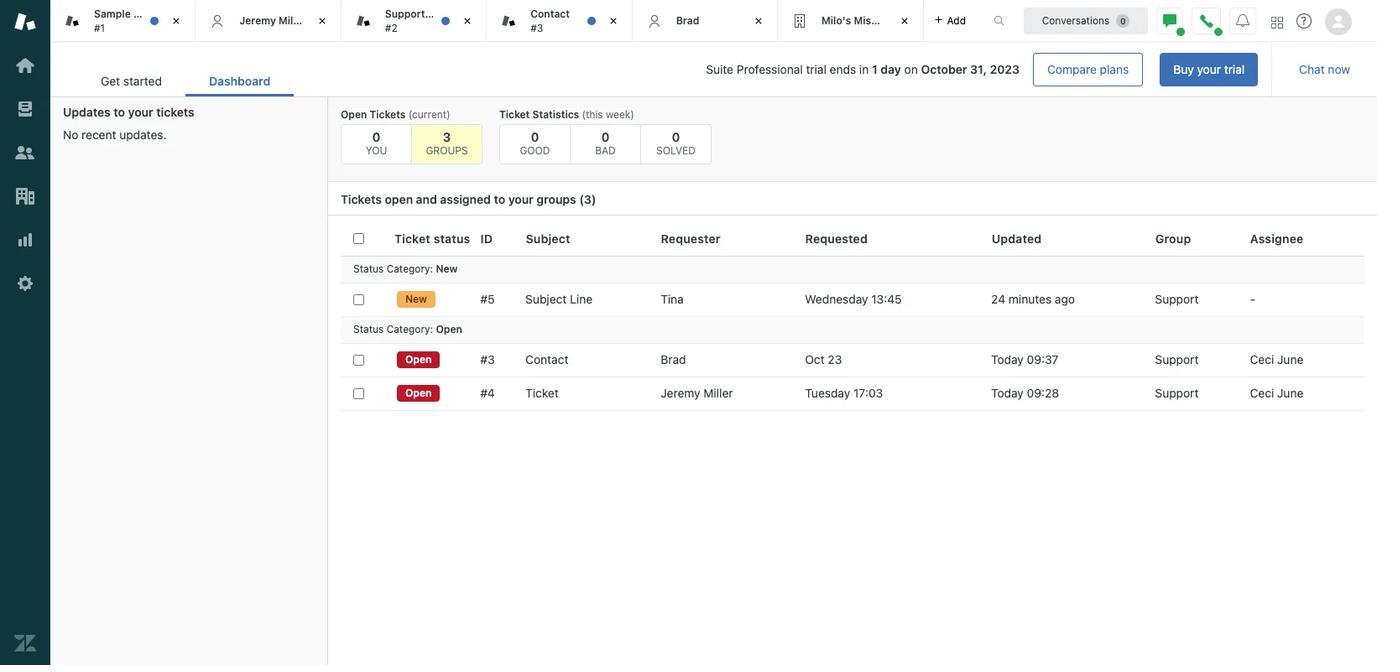 Task type: locate. For each thing, give the bounding box(es) containing it.
suite
[[706, 62, 734, 76]]

0 horizontal spatial jeremy
[[240, 14, 276, 27]]

subject for subject line
[[526, 292, 567, 306]]

miller
[[279, 14, 306, 27], [704, 386, 733, 401]]

views image
[[14, 98, 36, 120]]

close image inside brad tab
[[751, 13, 768, 29]]

0 right 0 bad
[[672, 129, 680, 144]]

ticket down contact link
[[526, 386, 559, 401]]

status
[[354, 263, 384, 276], [354, 324, 384, 336]]

24
[[992, 292, 1006, 306]]

0
[[372, 129, 381, 144], [531, 129, 539, 144], [602, 129, 610, 144], [672, 129, 680, 144]]

status down status category : new
[[354, 324, 384, 336]]

0 inside 0 you
[[372, 129, 381, 144]]

to up 'recent' in the top left of the page
[[114, 105, 125, 119]]

ceci june for 09:37
[[1251, 353, 1304, 367]]

buy your trial
[[1174, 62, 1245, 76]]

2 close image from the left
[[460, 13, 476, 29]]

1 vertical spatial 3
[[584, 192, 592, 207]]

2 : from the top
[[430, 324, 433, 336]]

tab
[[342, 0, 487, 42], [487, 0, 633, 42], [778, 0, 924, 42]]

2 tab from the left
[[487, 0, 633, 42]]

your inside updates to your tickets no recent updates.
[[128, 105, 153, 119]]

suite professional trial ends in 1 day on october 31, 2023
[[706, 62, 1020, 76]]

0 horizontal spatial miller
[[279, 14, 306, 27]]

3 down (current)
[[443, 129, 451, 144]]

0 vertical spatial tickets
[[370, 108, 406, 121]]

jeremy miller inside grid
[[661, 386, 733, 401]]

close image up professional
[[751, 13, 768, 29]]

new up status category : open
[[406, 293, 427, 306]]

2 subject from the top
[[526, 292, 567, 306]]

1 vertical spatial category
[[387, 324, 430, 336]]

3 tab from the left
[[778, 0, 924, 42]]

1 : from the top
[[430, 263, 433, 276]]

close image left #2
[[314, 13, 331, 29]]

open
[[341, 108, 367, 121], [436, 324, 463, 336], [406, 354, 432, 366], [406, 387, 432, 400]]

1 horizontal spatial trial
[[1225, 62, 1245, 76]]

4 0 from the left
[[672, 129, 680, 144]]

17:03
[[854, 386, 884, 401]]

1 tab from the left
[[342, 0, 487, 42]]

your left groups on the left top
[[509, 192, 534, 207]]

zendesk products image
[[1272, 16, 1284, 28]]

subject down groups on the left top
[[526, 232, 571, 246]]

1 vertical spatial contact
[[526, 353, 569, 367]]

0 vertical spatial new
[[436, 263, 458, 276]]

support
[[385, 8, 425, 20], [1156, 292, 1199, 306], [1156, 353, 1199, 367], [1156, 386, 1199, 401]]

add
[[948, 14, 966, 26]]

0 inside "0 solved"
[[672, 129, 680, 144]]

1 trial from the left
[[806, 62, 827, 76]]

0 horizontal spatial new
[[406, 293, 427, 306]]

2 0 from the left
[[531, 129, 539, 144]]

1 0 from the left
[[372, 129, 381, 144]]

chat now button
[[1287, 53, 1364, 86]]

trial left ends
[[806, 62, 827, 76]]

0 vertical spatial :
[[430, 263, 433, 276]]

tuesday 17:03
[[805, 386, 884, 401]]

0 for 0 solved
[[672, 129, 680, 144]]

open tickets (current)
[[341, 108, 451, 121]]

ticket up 0 good at the left top of page
[[500, 108, 530, 121]]

trial inside "button"
[[1225, 62, 1245, 76]]

1 vertical spatial june
[[1278, 386, 1304, 401]]

week)
[[606, 108, 635, 121]]

0 vertical spatial ceci
[[1251, 353, 1275, 367]]

ticket up status category : new
[[395, 232, 431, 246]]

1 ceci from the top
[[1251, 353, 1275, 367]]

2 ceci june from the top
[[1251, 386, 1304, 401]]

main element
[[0, 0, 50, 666]]

to right the assigned
[[494, 192, 506, 207]]

contact inside 'tab'
[[531, 8, 570, 20]]

0 vertical spatial #3
[[531, 21, 544, 34]]

: down status category : new
[[430, 324, 433, 336]]

your inside "button"
[[1198, 62, 1222, 76]]

subject line
[[526, 292, 593, 306]]

3
[[443, 129, 451, 144], [584, 192, 592, 207]]

(current)
[[409, 108, 451, 121]]

section
[[308, 53, 1259, 86]]

ticket for statistics
[[500, 108, 530, 121]]

subject
[[526, 232, 571, 246], [526, 292, 567, 306]]

1 today from the top
[[992, 353, 1024, 367]]

#3 inside 'contact #3'
[[531, 21, 544, 34]]

3 0 from the left
[[602, 129, 610, 144]]

#1 tab
[[50, 0, 196, 42]]

1 vertical spatial brad
[[661, 353, 686, 367]]

tina
[[661, 292, 684, 306]]

bad
[[595, 144, 616, 157]]

0 horizontal spatial jeremy miller
[[240, 14, 306, 27]]

1 vertical spatial today
[[992, 386, 1024, 401]]

0 down (this
[[602, 129, 610, 144]]

0 vertical spatial brad
[[677, 14, 700, 27]]

1 vertical spatial ticket
[[395, 232, 431, 246]]

support outreach #2
[[385, 8, 474, 34]]

contact
[[531, 8, 570, 20], [526, 353, 569, 367]]

0 horizontal spatial #3
[[481, 353, 495, 367]]

ago
[[1055, 292, 1076, 306]]

get
[[101, 74, 120, 88]]

2 close image from the left
[[605, 13, 622, 29]]

1 horizontal spatial 3
[[584, 192, 592, 207]]

grid
[[328, 223, 1378, 666]]

close image left add dropdown button
[[896, 13, 913, 29]]

close image right #2
[[460, 13, 476, 29]]

jeremy miller
[[240, 14, 306, 27], [661, 386, 733, 401]]

tab list containing get started
[[77, 66, 294, 97]]

close image
[[314, 13, 331, 29], [605, 13, 622, 29]]

close image
[[168, 13, 185, 29], [460, 13, 476, 29], [751, 13, 768, 29], [896, 13, 913, 29]]

0 down statistics
[[531, 129, 539, 144]]

buy
[[1174, 62, 1195, 76]]

your right buy
[[1198, 62, 1222, 76]]

today left the 09:37
[[992, 353, 1024, 367]]

2 horizontal spatial your
[[1198, 62, 1222, 76]]

0 vertical spatial june
[[1278, 353, 1304, 367]]

#4
[[481, 386, 495, 401]]

3 right groups on the left top
[[584, 192, 592, 207]]

#3
[[531, 21, 544, 34], [481, 353, 495, 367]]

2 trial from the left
[[1225, 62, 1245, 76]]

0 vertical spatial your
[[1198, 62, 1222, 76]]

close image right 'contact #3'
[[605, 13, 622, 29]]

3 close image from the left
[[751, 13, 768, 29]]

conversations button
[[1024, 7, 1149, 34]]

-
[[1251, 292, 1256, 306]]

june
[[1278, 353, 1304, 367], [1278, 386, 1304, 401]]

2 today from the top
[[992, 386, 1024, 401]]

outreach
[[428, 8, 474, 20]]

0 horizontal spatial trial
[[806, 62, 827, 76]]

0 horizontal spatial close image
[[314, 13, 331, 29]]

1 horizontal spatial miller
[[704, 386, 733, 401]]

1 status from the top
[[354, 263, 384, 276]]

0 vertical spatial miller
[[279, 14, 306, 27]]

close image up get started tab
[[168, 13, 185, 29]]

0 inside 0 good
[[531, 129, 539, 144]]

2 category from the top
[[387, 324, 430, 336]]

0 horizontal spatial 3
[[443, 129, 451, 144]]

1
[[872, 62, 878, 76]]

ticket
[[500, 108, 530, 121], [395, 232, 431, 246], [526, 386, 559, 401]]

to inside updates to your tickets no recent updates.
[[114, 105, 125, 119]]

0 horizontal spatial your
[[128, 105, 153, 119]]

ceci
[[1251, 353, 1275, 367], [1251, 386, 1275, 401]]

1 close image from the left
[[168, 13, 185, 29]]

1 vertical spatial subject
[[526, 292, 567, 306]]

1 ceci june from the top
[[1251, 353, 1304, 367]]

today
[[992, 353, 1024, 367], [992, 386, 1024, 401]]

0 vertical spatial contact
[[531, 8, 570, 20]]

0 solved
[[657, 129, 696, 157]]

jeremy inside tab
[[240, 14, 276, 27]]

2 status from the top
[[354, 324, 384, 336]]

0 vertical spatial category
[[387, 263, 430, 276]]

0 for 0 good
[[531, 129, 539, 144]]

0 horizontal spatial to
[[114, 105, 125, 119]]

tab list
[[77, 66, 294, 97]]

new down "status"
[[436, 263, 458, 276]]

1 horizontal spatial close image
[[605, 13, 622, 29]]

0 down open tickets (current)
[[372, 129, 381, 144]]

0 vertical spatial jeremy
[[240, 14, 276, 27]]

: for open
[[430, 324, 433, 336]]

October 31, 2023 text field
[[922, 62, 1020, 76]]

0 vertical spatial subject
[[526, 232, 571, 246]]

0 vertical spatial status
[[354, 263, 384, 276]]

tickets
[[370, 108, 406, 121], [341, 192, 382, 207]]

to
[[114, 105, 125, 119], [494, 192, 506, 207]]

0 you
[[366, 129, 387, 157]]

1 vertical spatial jeremy miller
[[661, 386, 733, 401]]

2 ceci from the top
[[1251, 386, 1275, 401]]

1 vertical spatial #3
[[481, 353, 495, 367]]

status category : new
[[354, 263, 458, 276]]

your up updates. at the top
[[128, 105, 153, 119]]

: down ticket status
[[430, 263, 433, 276]]

tab containing contact
[[487, 0, 633, 42]]

category down ticket status
[[387, 263, 430, 276]]

ticket for status
[[395, 232, 431, 246]]

tickets up 0 you
[[370, 108, 406, 121]]

today left 09:28
[[992, 386, 1024, 401]]

1 horizontal spatial jeremy
[[661, 386, 701, 401]]

1 vertical spatial ceci
[[1251, 386, 1275, 401]]

1 vertical spatial ceci june
[[1251, 386, 1304, 401]]

0 vertical spatial to
[[114, 105, 125, 119]]

button displays agent's chat status as online. image
[[1164, 14, 1177, 27]]

brad
[[677, 14, 700, 27], [661, 353, 686, 367]]

grid containing ticket status
[[328, 223, 1378, 666]]

compare
[[1048, 62, 1097, 76]]

ceci june
[[1251, 353, 1304, 367], [1251, 386, 1304, 401]]

1 vertical spatial :
[[430, 324, 433, 336]]

ticket status
[[395, 232, 471, 246]]

1 vertical spatial status
[[354, 324, 384, 336]]

1 vertical spatial your
[[128, 105, 153, 119]]

trial down notifications icon
[[1225, 62, 1245, 76]]

1 close image from the left
[[314, 13, 331, 29]]

category down status category : new
[[387, 324, 430, 336]]

None checkbox
[[354, 294, 364, 305], [354, 355, 364, 366], [354, 388, 364, 399], [354, 294, 364, 305], [354, 355, 364, 366], [354, 388, 364, 399]]

1 subject from the top
[[526, 232, 571, 246]]

support inside 'support outreach #2'
[[385, 8, 425, 20]]

tickets left "open"
[[341, 192, 382, 207]]

your
[[1198, 62, 1222, 76], [128, 105, 153, 119], [509, 192, 534, 207]]

you
[[366, 144, 387, 157]]

june for today 09:28
[[1278, 386, 1304, 401]]

#2
[[385, 21, 398, 34]]

jeremy miller tab
[[196, 0, 342, 42]]

0 vertical spatial ceci june
[[1251, 353, 1304, 367]]

subject for subject
[[526, 232, 571, 246]]

0 vertical spatial ticket
[[500, 108, 530, 121]]

1 category from the top
[[387, 263, 430, 276]]

1 horizontal spatial #3
[[531, 21, 544, 34]]

1 june from the top
[[1278, 353, 1304, 367]]

0 vertical spatial jeremy miller
[[240, 14, 306, 27]]

recent
[[82, 128, 116, 142]]

0 vertical spatial 3
[[443, 129, 451, 144]]

subject left "line"
[[526, 292, 567, 306]]

0 vertical spatial today
[[992, 353, 1024, 367]]

2 june from the top
[[1278, 386, 1304, 401]]

0 inside 0 bad
[[602, 129, 610, 144]]

)
[[592, 192, 597, 207]]

statistics
[[533, 108, 580, 121]]

contact inside grid
[[526, 353, 569, 367]]

1 vertical spatial to
[[494, 192, 506, 207]]

1 horizontal spatial jeremy miller
[[661, 386, 733, 401]]

requested
[[806, 232, 868, 246]]

ceci for today 09:37
[[1251, 353, 1275, 367]]

jeremy
[[240, 14, 276, 27], [661, 386, 701, 401]]

1 horizontal spatial your
[[509, 192, 534, 207]]

status down select all tickets option
[[354, 263, 384, 276]]



Task type: vqa. For each thing, say whether or not it's contained in the screenshot.
"Conversations" at the top of page
yes



Task type: describe. For each thing, give the bounding box(es) containing it.
3 groups
[[426, 129, 468, 157]]

0 for 0 you
[[372, 129, 381, 144]]

status for status category : new
[[354, 263, 384, 276]]

in
[[860, 62, 869, 76]]

brad inside tab
[[677, 14, 700, 27]]

on
[[905, 62, 918, 76]]

category for open
[[387, 324, 430, 336]]

group
[[1156, 232, 1192, 246]]

close image inside #1 tab
[[168, 13, 185, 29]]

solved
[[657, 144, 696, 157]]

0 for 0 bad
[[602, 129, 610, 144]]

assigned
[[440, 192, 491, 207]]

2023
[[990, 62, 1020, 76]]

now
[[1329, 62, 1351, 76]]

updates
[[63, 105, 111, 119]]

Select All Tickets checkbox
[[354, 234, 364, 245]]

ticket link
[[526, 386, 559, 401]]

tuesday
[[805, 386, 851, 401]]

09:28
[[1027, 386, 1060, 401]]

31,
[[971, 62, 987, 76]]

zendesk support image
[[14, 11, 36, 33]]

: for new
[[430, 263, 433, 276]]

4 close image from the left
[[896, 13, 913, 29]]

trial for your
[[1225, 62, 1245, 76]]

plans
[[1100, 62, 1130, 76]]

status category : open
[[354, 324, 463, 336]]

no
[[63, 128, 78, 142]]

today for today 09:37
[[992, 353, 1024, 367]]

good
[[520, 144, 550, 157]]

09:37
[[1027, 353, 1059, 367]]

ends
[[830, 62, 857, 76]]

admin image
[[14, 273, 36, 295]]

0 good
[[520, 129, 550, 157]]

get started image
[[14, 55, 36, 76]]

chat now
[[1300, 62, 1351, 76]]

get started
[[101, 74, 162, 88]]

chat
[[1300, 62, 1326, 76]]

contact for contact
[[526, 353, 569, 367]]

assignee
[[1251, 232, 1304, 246]]

#3 inside grid
[[481, 353, 495, 367]]

updates.
[[119, 128, 167, 142]]

#5
[[481, 292, 495, 306]]

1 horizontal spatial new
[[436, 263, 458, 276]]

and
[[416, 192, 437, 207]]

started
[[123, 74, 162, 88]]

1 horizontal spatial to
[[494, 192, 506, 207]]

section containing suite professional trial ends in
[[308, 53, 1259, 86]]

updates to your tickets no recent updates.
[[63, 105, 195, 142]]

ceci june for 09:28
[[1251, 386, 1304, 401]]

zendesk image
[[14, 633, 36, 655]]

notifications image
[[1237, 14, 1250, 27]]

today 09:37
[[992, 353, 1059, 367]]

subject line link
[[526, 292, 593, 307]]

status for status category : open
[[354, 324, 384, 336]]

line
[[570, 292, 593, 306]]

brad tab
[[633, 0, 778, 42]]

day
[[881, 62, 902, 76]]

2 vertical spatial your
[[509, 192, 534, 207]]

june for today 09:37
[[1278, 353, 1304, 367]]

brad inside grid
[[661, 353, 686, 367]]

contact for contact #3
[[531, 8, 570, 20]]

dashboard
[[209, 74, 271, 88]]

oct
[[805, 353, 825, 367]]

today for today 09:28
[[992, 386, 1024, 401]]

customers image
[[14, 142, 36, 164]]

get help image
[[1297, 13, 1312, 29]]

tickets
[[156, 105, 195, 119]]

13:45
[[872, 292, 902, 306]]

status
[[434, 232, 471, 246]]

(this
[[582, 108, 603, 121]]

trial for professional
[[806, 62, 827, 76]]

ticket statistics (this week)
[[500, 108, 635, 121]]

conversations
[[1043, 14, 1110, 26]]

compare plans button
[[1034, 53, 1144, 86]]

1 vertical spatial new
[[406, 293, 427, 306]]

3 inside 3 groups
[[443, 129, 451, 144]]

#1
[[94, 21, 105, 34]]

1 vertical spatial tickets
[[341, 192, 382, 207]]

organizations image
[[14, 186, 36, 207]]

compare plans
[[1048, 62, 1130, 76]]

buy your trial button
[[1161, 53, 1259, 86]]

wednesday
[[805, 292, 869, 306]]

today 09:28
[[992, 386, 1060, 401]]

(
[[580, 192, 584, 207]]

tab containing support outreach
[[342, 0, 487, 42]]

add button
[[924, 0, 977, 41]]

groups
[[426, 144, 468, 157]]

ceci for today 09:28
[[1251, 386, 1275, 401]]

contact #3
[[531, 8, 570, 34]]

1 vertical spatial miller
[[704, 386, 733, 401]]

category for new
[[387, 263, 430, 276]]

support for tuesday 17:03
[[1156, 386, 1199, 401]]

miller inside tab
[[279, 14, 306, 27]]

0 bad
[[595, 129, 616, 157]]

get started tab
[[77, 66, 186, 97]]

oct 23
[[805, 353, 842, 367]]

support for oct 23
[[1156, 353, 1199, 367]]

open
[[385, 192, 413, 207]]

24 minutes ago
[[992, 292, 1076, 306]]

jeremy miller inside tab
[[240, 14, 306, 27]]

reporting image
[[14, 229, 36, 251]]

contact link
[[526, 353, 569, 368]]

2 vertical spatial ticket
[[526, 386, 559, 401]]

groups
[[537, 192, 577, 207]]

wednesday 13:45
[[805, 292, 902, 306]]

tabs tab list
[[50, 0, 977, 42]]

requester
[[661, 232, 721, 246]]

1 vertical spatial jeremy
[[661, 386, 701, 401]]

updated
[[992, 232, 1042, 246]]

minutes
[[1009, 292, 1052, 306]]

support for wednesday 13:45
[[1156, 292, 1199, 306]]

23
[[828, 353, 842, 367]]

tickets open and assigned to your groups ( 3 )
[[341, 192, 597, 207]]

id
[[481, 232, 493, 246]]

october
[[922, 62, 968, 76]]

close image inside jeremy miller tab
[[314, 13, 331, 29]]

professional
[[737, 62, 803, 76]]



